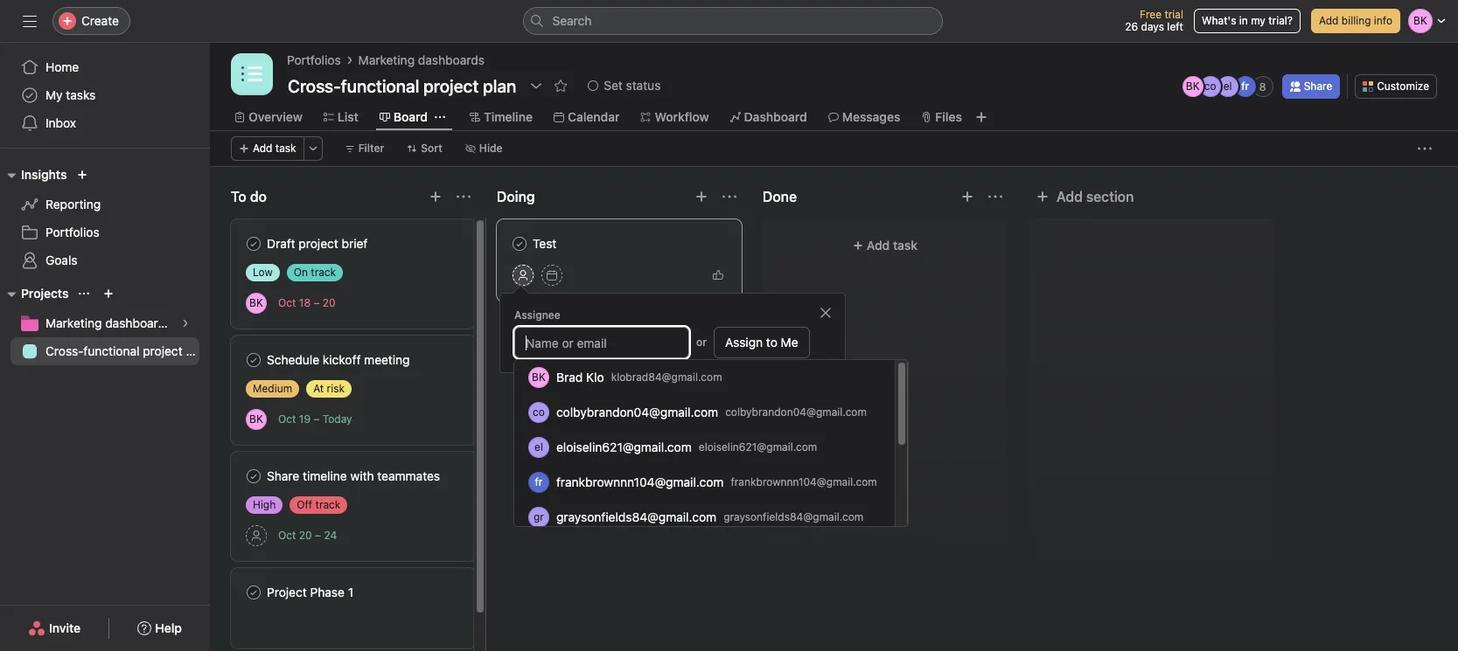 Task type: locate. For each thing, give the bounding box(es) containing it.
0 horizontal spatial marketing dashboards link
[[10, 310, 199, 338]]

1 horizontal spatial share
[[1304, 80, 1333, 93]]

completed image for test
[[509, 234, 530, 255]]

share
[[1304, 80, 1333, 93], [267, 469, 299, 484]]

marketing up the board link
[[358, 52, 415, 67]]

completed checkbox up the high
[[243, 466, 264, 487]]

meeting
[[364, 353, 410, 367]]

phase
[[310, 585, 345, 600]]

help button
[[126, 613, 193, 645]]

add inside "add section" button
[[1057, 189, 1083, 205]]

None text field
[[283, 70, 521, 101]]

bk for draft project brief
[[249, 296, 263, 309]]

1 horizontal spatial completed image
[[509, 234, 530, 255]]

1 vertical spatial bk button
[[246, 409, 267, 430]]

add task image left more section actions image
[[429, 190, 443, 204]]

1 horizontal spatial add task
[[601, 317, 652, 332]]

dashboards
[[418, 52, 485, 67], [105, 316, 172, 331]]

free trial 26 days left
[[1125, 8, 1184, 33]]

0 vertical spatial completed image
[[509, 234, 530, 255]]

help
[[155, 621, 182, 636]]

1 vertical spatial oct
[[278, 413, 296, 426]]

1 vertical spatial –
[[314, 413, 320, 426]]

marketing dashboards up functional
[[45, 316, 172, 331]]

overview link
[[234, 108, 303, 127]]

portfolios link down reporting
[[10, 219, 199, 247]]

portfolios
[[287, 52, 341, 67], [45, 225, 99, 240]]

1 vertical spatial track
[[315, 499, 341, 512]]

project left plan on the left of page
[[143, 344, 183, 359]]

1 oct from the top
[[278, 297, 296, 310]]

completed image up 'medium'
[[243, 350, 264, 371]]

1 vertical spatial task
[[893, 238, 918, 253]]

home
[[45, 59, 79, 74]]

off track
[[297, 499, 341, 512]]

risk
[[327, 382, 345, 395]]

2 horizontal spatial add task
[[867, 238, 918, 253]]

doing
[[497, 189, 535, 205]]

completed image left project
[[243, 583, 264, 604]]

1 vertical spatial marketing
[[45, 316, 102, 331]]

0 vertical spatial completed image
[[243, 234, 264, 255]]

1 horizontal spatial add task image
[[695, 190, 709, 204]]

0 vertical spatial share
[[1304, 80, 1333, 93]]

0 horizontal spatial portfolios
[[45, 225, 99, 240]]

files link
[[922, 108, 962, 127]]

0 horizontal spatial portfolios link
[[10, 219, 199, 247]]

0 vertical spatial task
[[275, 142, 296, 155]]

1 vertical spatial portfolios
[[45, 225, 99, 240]]

0 vertical spatial add task button
[[231, 136, 304, 161]]

set
[[604, 78, 623, 93]]

completed checkbox left draft
[[243, 234, 264, 255]]

2 more section actions image from the left
[[989, 190, 1003, 204]]

– right 18
[[314, 297, 320, 310]]

1 vertical spatial bk
[[249, 296, 263, 309]]

add task for the bottommost 'add task' button
[[601, 317, 652, 332]]

Completed checkbox
[[243, 234, 264, 255], [509, 234, 530, 255], [243, 350, 264, 371], [243, 466, 264, 487]]

1 horizontal spatial more section actions image
[[989, 190, 1003, 204]]

hide sidebar image
[[23, 14, 37, 28]]

dashboard
[[744, 109, 807, 124]]

dashboards up tab actions image at the left top
[[418, 52, 485, 67]]

0 horizontal spatial share
[[267, 469, 299, 484]]

draft project brief
[[267, 236, 368, 251]]

project
[[267, 585, 307, 600]]

1 bk button from the top
[[246, 293, 267, 314]]

el
[[1224, 80, 1232, 93]]

at
[[313, 382, 324, 395]]

completed image left draft
[[243, 234, 264, 255]]

1 vertical spatial completed image
[[243, 466, 264, 487]]

2 vertical spatial completed image
[[243, 583, 264, 604]]

bk
[[1186, 80, 1200, 93], [249, 296, 263, 309], [249, 412, 263, 426]]

1 vertical spatial marketing dashboards link
[[10, 310, 199, 338]]

more section actions image for doing
[[723, 190, 737, 204]]

0 horizontal spatial completed image
[[243, 350, 264, 371]]

portfolios up list link
[[287, 52, 341, 67]]

my tasks link
[[10, 81, 199, 109]]

2 vertical spatial task
[[627, 317, 652, 332]]

bk for schedule kickoff meeting
[[249, 412, 263, 426]]

1 vertical spatial portfolios link
[[10, 219, 199, 247]]

2 horizontal spatial add task button
[[773, 230, 997, 262]]

bk button down low
[[246, 293, 267, 314]]

add tab image
[[974, 110, 988, 124]]

hide button
[[457, 136, 511, 161]]

board
[[393, 109, 428, 124]]

1 horizontal spatial project
[[299, 236, 338, 251]]

0 vertical spatial –
[[314, 297, 320, 310]]

portfolios down reporting
[[45, 225, 99, 240]]

completed checkbox for schedule kickoff meeting
[[243, 350, 264, 371]]

schedule kickoff meeting
[[267, 353, 410, 367]]

marketing dashboards link up board
[[358, 51, 485, 70]]

add task image left done
[[695, 190, 709, 204]]

marketing dashboards link up functional
[[10, 310, 199, 338]]

0 vertical spatial oct
[[278, 297, 296, 310]]

– left the '24'
[[315, 529, 321, 542]]

or
[[696, 336, 707, 349]]

workflow link
[[641, 108, 709, 127]]

0 vertical spatial marketing dashboards
[[358, 52, 485, 67]]

share inside button
[[1304, 80, 1333, 93]]

0 vertical spatial add task
[[253, 142, 296, 155]]

2 vertical spatial –
[[315, 529, 321, 542]]

done
[[763, 189, 797, 205]]

low
[[253, 266, 273, 279]]

2 bk button from the top
[[246, 409, 267, 430]]

0 horizontal spatial add task
[[253, 142, 296, 155]]

oct left 18
[[278, 297, 296, 310]]

track for timeline
[[315, 499, 341, 512]]

0 horizontal spatial marketing dashboards
[[45, 316, 172, 331]]

1 vertical spatial share
[[267, 469, 299, 484]]

track right on
[[311, 266, 336, 279]]

20 left the '24'
[[299, 529, 312, 542]]

bk left the co
[[1186, 80, 1200, 93]]

20 right 18
[[323, 297, 336, 310]]

high
[[253, 499, 276, 512]]

add section button
[[1029, 181, 1141, 213]]

customize
[[1377, 80, 1429, 93]]

2 add task image from the left
[[695, 190, 709, 204]]

tab actions image
[[435, 112, 445, 122]]

1 horizontal spatial marketing dashboards
[[358, 52, 485, 67]]

list
[[338, 109, 359, 124]]

portfolios inside insights element
[[45, 225, 99, 240]]

more section actions image left done
[[723, 190, 737, 204]]

– for timeline
[[315, 529, 321, 542]]

– for kickoff
[[314, 413, 320, 426]]

on
[[294, 266, 308, 279]]

– right 19
[[314, 413, 320, 426]]

set status button
[[580, 73, 669, 98]]

teammates
[[377, 469, 440, 484]]

timeline
[[303, 469, 347, 484]]

track right off at the bottom
[[315, 499, 341, 512]]

0 vertical spatial bk button
[[246, 293, 267, 314]]

1 completed image from the top
[[243, 234, 264, 255]]

portfolios link up list link
[[287, 51, 341, 70]]

share right 8 on the top of the page
[[1304, 80, 1333, 93]]

1 horizontal spatial marketing
[[358, 52, 415, 67]]

1 more section actions image from the left
[[723, 190, 737, 204]]

0 horizontal spatial add task image
[[429, 190, 443, 204]]

share for share timeline with teammates
[[267, 469, 299, 484]]

0 horizontal spatial 20
[[299, 529, 312, 542]]

marketing up 'cross-'
[[45, 316, 102, 331]]

status
[[626, 78, 661, 93]]

oct
[[278, 297, 296, 310], [278, 413, 296, 426], [278, 529, 296, 542]]

billing
[[1342, 14, 1371, 27]]

bk down low
[[249, 296, 263, 309]]

today
[[323, 413, 352, 426]]

0 horizontal spatial marketing
[[45, 316, 102, 331]]

projects element
[[0, 278, 210, 369]]

more actions image
[[1418, 142, 1432, 156], [308, 143, 318, 154]]

me
[[781, 335, 798, 350]]

more section actions image right add task image
[[989, 190, 1003, 204]]

2 vertical spatial add task button
[[497, 309, 742, 340]]

trial?
[[1269, 14, 1293, 27]]

off
[[297, 499, 312, 512]]

more actions image left filter dropdown button
[[308, 143, 318, 154]]

1 vertical spatial marketing dashboards
[[45, 316, 172, 331]]

completed image left test
[[509, 234, 530, 255]]

1 vertical spatial completed image
[[243, 350, 264, 371]]

1 vertical spatial dashboards
[[105, 316, 172, 331]]

0 vertical spatial project
[[299, 236, 338, 251]]

customize button
[[1355, 74, 1437, 99]]

more section actions image
[[723, 190, 737, 204], [989, 190, 1003, 204]]

2 vertical spatial bk
[[249, 412, 263, 426]]

add task image
[[429, 190, 443, 204], [695, 190, 709, 204]]

completed image
[[509, 234, 530, 255], [243, 350, 264, 371]]

1 vertical spatial project
[[143, 344, 183, 359]]

1 horizontal spatial portfolios link
[[287, 51, 341, 70]]

1 horizontal spatial dashboards
[[418, 52, 485, 67]]

completed checkbox up 'medium'
[[243, 350, 264, 371]]

0 vertical spatial track
[[311, 266, 336, 279]]

1 vertical spatial add task
[[867, 238, 918, 253]]

goals
[[45, 253, 77, 268]]

project up on track
[[299, 236, 338, 251]]

share up the high
[[267, 469, 299, 484]]

bk down 'medium'
[[249, 412, 263, 426]]

oct 20 – 24
[[278, 529, 337, 542]]

1 horizontal spatial add task button
[[497, 309, 742, 340]]

what's in my trial? button
[[1194, 9, 1301, 33]]

share timeline with teammates
[[267, 469, 440, 484]]

draft
[[267, 236, 295, 251]]

add inside add billing info 'button'
[[1319, 14, 1339, 27]]

my
[[45, 87, 63, 102]]

at risk
[[313, 382, 345, 395]]

0 vertical spatial 20
[[323, 297, 336, 310]]

assign
[[725, 335, 763, 350]]

see details, marketing dashboards image
[[180, 318, 191, 329]]

0 likes. click to like this task image
[[713, 270, 723, 281]]

2 completed image from the top
[[243, 466, 264, 487]]

on track
[[294, 266, 336, 279]]

marketing dashboards up board
[[358, 52, 485, 67]]

oct for share
[[278, 529, 296, 542]]

assignee
[[514, 309, 561, 322]]

bk button
[[246, 293, 267, 314], [246, 409, 267, 430]]

0 horizontal spatial dashboards
[[105, 316, 172, 331]]

oct for schedule
[[278, 413, 296, 426]]

oct left 19
[[278, 413, 296, 426]]

dashboard link
[[730, 108, 807, 127]]

home link
[[10, 53, 199, 81]]

insights button
[[0, 164, 67, 185]]

0 horizontal spatial task
[[275, 142, 296, 155]]

completed checkbox left test
[[509, 234, 530, 255]]

3 oct from the top
[[278, 529, 296, 542]]

close image
[[819, 306, 833, 320]]

completed image
[[243, 234, 264, 255], [243, 466, 264, 487], [243, 583, 264, 604]]

8
[[1260, 80, 1266, 93]]

left
[[1167, 20, 1184, 33]]

add
[[1319, 14, 1339, 27], [253, 142, 272, 155], [1057, 189, 1083, 205], [867, 238, 890, 253], [601, 317, 624, 332]]

completed image for project
[[243, 583, 264, 604]]

completed checkbox for test
[[509, 234, 530, 255]]

hide
[[479, 142, 503, 155]]

0 horizontal spatial more section actions image
[[723, 190, 737, 204]]

2 vertical spatial oct
[[278, 529, 296, 542]]

in
[[1239, 14, 1248, 27]]

bk button down 'medium'
[[246, 409, 267, 430]]

reporting link
[[10, 191, 199, 219]]

add task image for doing
[[695, 190, 709, 204]]

search button
[[523, 7, 943, 35]]

show options image
[[530, 79, 544, 93]]

2 oct from the top
[[278, 413, 296, 426]]

reporting
[[45, 197, 101, 212]]

dashboards up cross-functional project plan at the left
[[105, 316, 172, 331]]

task
[[275, 142, 296, 155], [893, 238, 918, 253], [627, 317, 652, 332]]

0 vertical spatial marketing dashboards link
[[358, 51, 485, 70]]

more actions image down customize
[[1418, 142, 1432, 156]]

files
[[936, 109, 962, 124]]

completed image up the high
[[243, 466, 264, 487]]

filter
[[358, 142, 384, 155]]

oct left the '24'
[[278, 529, 296, 542]]

–
[[314, 297, 320, 310], [314, 413, 320, 426], [315, 529, 321, 542]]

create button
[[52, 7, 130, 35]]

3 completed image from the top
[[243, 583, 264, 604]]

0 vertical spatial portfolios
[[287, 52, 341, 67]]

marketing dashboards link
[[358, 51, 485, 70], [10, 310, 199, 338]]

invite button
[[17, 613, 92, 645]]

1 horizontal spatial more actions image
[[1418, 142, 1432, 156]]

2 vertical spatial add task
[[601, 317, 652, 332]]

1 add task image from the left
[[429, 190, 443, 204]]

inbox
[[45, 115, 76, 130]]



Task type: describe. For each thing, give the bounding box(es) containing it.
what's
[[1202, 14, 1236, 27]]

bk button for schedule kickoff meeting
[[246, 409, 267, 430]]

messages link
[[828, 108, 901, 127]]

goals link
[[10, 247, 199, 275]]

add billing info
[[1319, 14, 1393, 27]]

project phase 1
[[267, 585, 353, 600]]

add billing info button
[[1311, 9, 1401, 33]]

0 horizontal spatial add task button
[[231, 136, 304, 161]]

search list box
[[523, 7, 943, 35]]

board link
[[379, 108, 428, 127]]

info
[[1374, 14, 1393, 27]]

insights
[[21, 167, 67, 182]]

projects
[[21, 286, 69, 301]]

my tasks
[[45, 87, 96, 102]]

kickoff
[[323, 353, 361, 367]]

list image
[[241, 64, 262, 85]]

add section
[[1057, 189, 1134, 205]]

add to starred image
[[554, 79, 568, 93]]

1
[[348, 585, 353, 600]]

19
[[299, 413, 311, 426]]

oct 19 – today
[[278, 413, 352, 426]]

add task for 'add task' button to the middle
[[867, 238, 918, 253]]

track for project
[[311, 266, 336, 279]]

trial
[[1165, 8, 1184, 21]]

timeline link
[[470, 108, 533, 127]]

test
[[533, 236, 557, 251]]

more section actions image
[[457, 190, 471, 204]]

1 horizontal spatial marketing dashboards link
[[358, 51, 485, 70]]

1 vertical spatial 20
[[299, 529, 312, 542]]

insights element
[[0, 159, 210, 278]]

brief
[[342, 236, 368, 251]]

fr
[[1242, 80, 1249, 93]]

medium
[[253, 382, 292, 395]]

completed checkbox for share timeline with teammates
[[243, 466, 264, 487]]

inbox link
[[10, 109, 199, 137]]

oct for draft
[[278, 297, 296, 310]]

co
[[1204, 80, 1216, 93]]

completed image for schedule kickoff meeting
[[243, 350, 264, 371]]

more section actions image for done
[[989, 190, 1003, 204]]

bk button for draft project brief
[[246, 293, 267, 314]]

to
[[766, 335, 778, 350]]

schedule
[[267, 353, 319, 367]]

with
[[350, 469, 374, 484]]

marketing inside projects element
[[45, 316, 102, 331]]

section
[[1086, 189, 1134, 205]]

completed image for share
[[243, 466, 264, 487]]

0 horizontal spatial project
[[143, 344, 183, 359]]

days
[[1141, 20, 1164, 33]]

assign to me button
[[714, 327, 810, 359]]

overview
[[248, 109, 303, 124]]

new project or portfolio image
[[104, 289, 114, 299]]

show options, current sort, top image
[[79, 289, 90, 299]]

workflow
[[655, 109, 709, 124]]

Name or email text field
[[514, 327, 689, 359]]

add task image for to do
[[429, 190, 443, 204]]

to do
[[231, 189, 267, 205]]

1 vertical spatial add task button
[[773, 230, 997, 262]]

projects button
[[0, 283, 69, 304]]

new image
[[77, 170, 88, 180]]

search
[[552, 13, 592, 28]]

free
[[1140, 8, 1162, 21]]

create
[[81, 13, 119, 28]]

add task for the leftmost 'add task' button
[[253, 142, 296, 155]]

share for share
[[1304, 80, 1333, 93]]

timeline
[[484, 109, 533, 124]]

cross-functional project plan
[[45, 344, 210, 359]]

calendar link
[[554, 108, 620, 127]]

0 vertical spatial marketing
[[358, 52, 415, 67]]

invite
[[49, 621, 81, 636]]

– for project
[[314, 297, 320, 310]]

0 vertical spatial bk
[[1186, 80, 1200, 93]]

cross-functional project plan link
[[10, 338, 210, 366]]

Completed checkbox
[[243, 583, 264, 604]]

marketing dashboards inside projects element
[[45, 316, 172, 331]]

filter button
[[336, 136, 392, 161]]

2 horizontal spatial task
[[893, 238, 918, 253]]

1 horizontal spatial portfolios
[[287, 52, 341, 67]]

functional
[[83, 344, 140, 359]]

plan
[[186, 344, 210, 359]]

global element
[[0, 43, 210, 148]]

26
[[1125, 20, 1138, 33]]

18
[[299, 297, 311, 310]]

messages
[[842, 109, 901, 124]]

list link
[[324, 108, 359, 127]]

1 horizontal spatial task
[[627, 317, 652, 332]]

what's in my trial?
[[1202, 14, 1293, 27]]

my
[[1251, 14, 1266, 27]]

completed image for draft
[[243, 234, 264, 255]]

oct 18 – 20
[[278, 297, 336, 310]]

tasks
[[66, 87, 96, 102]]

set status
[[604, 78, 661, 93]]

0 vertical spatial portfolios link
[[287, 51, 341, 70]]

0 vertical spatial dashboards
[[418, 52, 485, 67]]

dashboards inside projects element
[[105, 316, 172, 331]]

24
[[324, 529, 337, 542]]

completed checkbox for draft project brief
[[243, 234, 264, 255]]

1 horizontal spatial 20
[[323, 297, 336, 310]]

sort button
[[399, 136, 450, 161]]

add task image
[[961, 190, 975, 204]]

0 horizontal spatial more actions image
[[308, 143, 318, 154]]



Task type: vqa. For each thing, say whether or not it's contained in the screenshot.
'list item'
no



